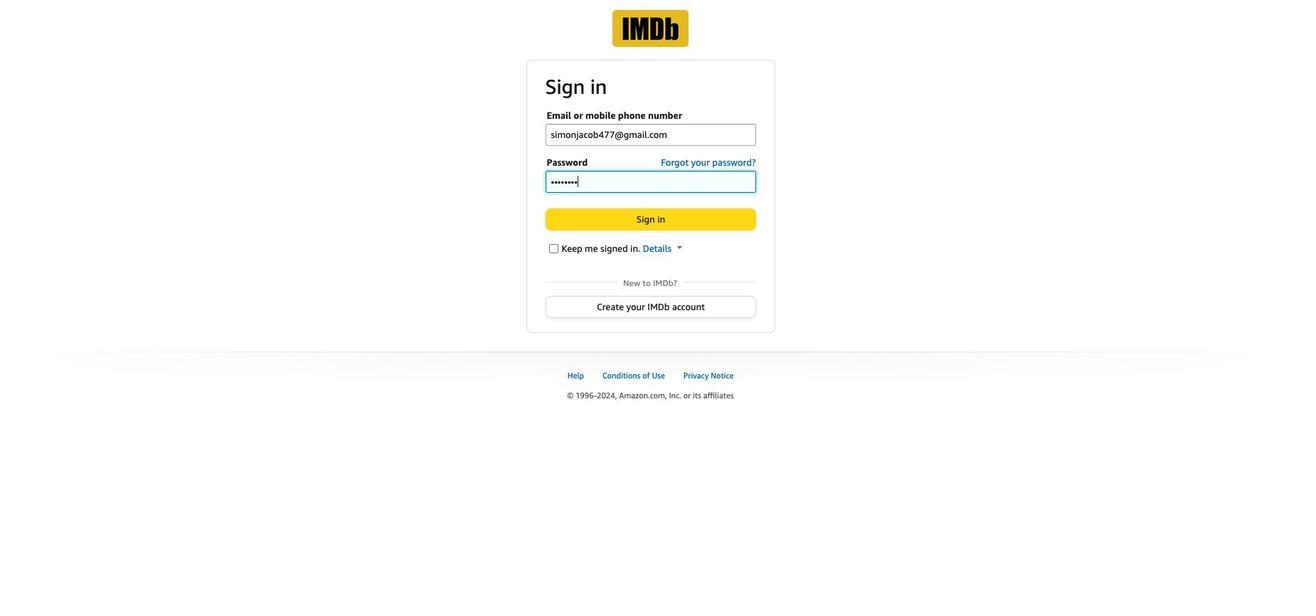 Task type: locate. For each thing, give the bounding box(es) containing it.
None password field
[[546, 171, 756, 193]]

None submit
[[546, 209, 756, 230]]

None checkbox
[[549, 244, 558, 253]]

imdb.com logo image
[[613, 10, 689, 47]]

None email field
[[546, 124, 756, 146]]



Task type: vqa. For each thing, say whether or not it's contained in the screenshot.
fourth See more image
no



Task type: describe. For each thing, give the bounding box(es) containing it.
popover image
[[678, 246, 683, 250]]



